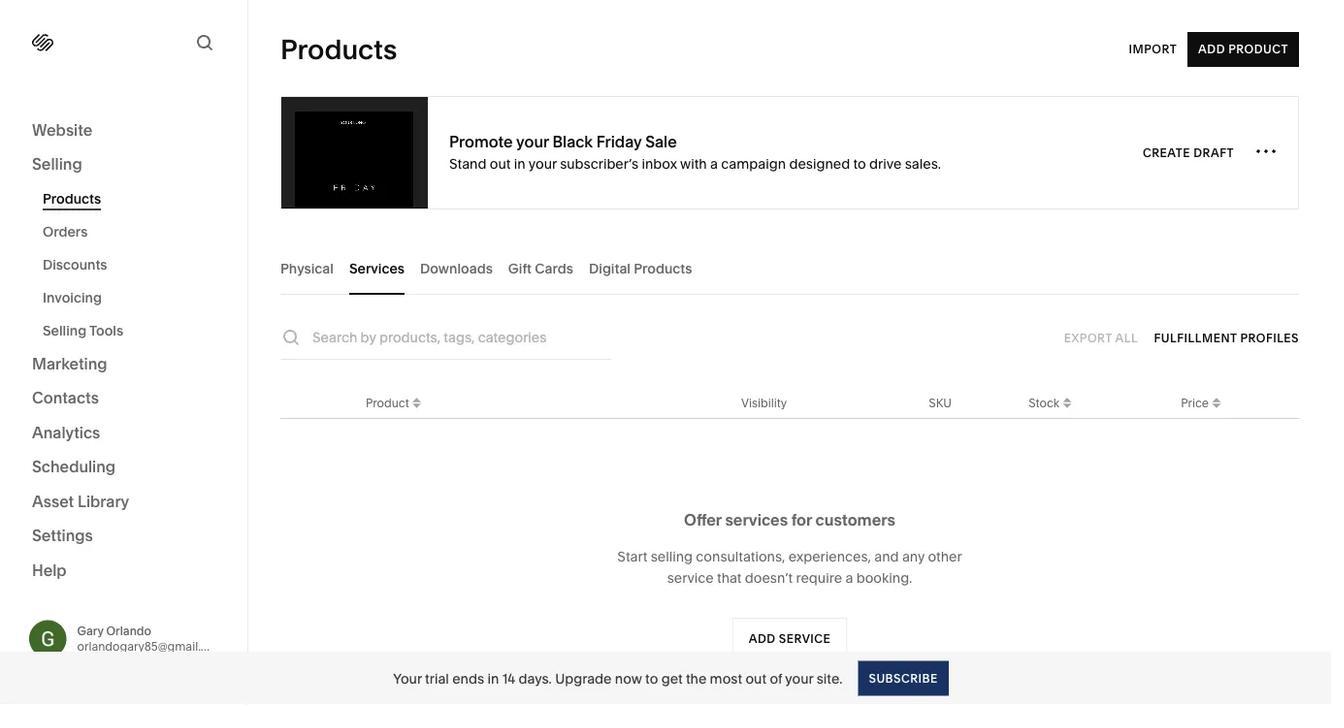 Task type: describe. For each thing, give the bounding box(es) containing it.
sales.
[[905, 155, 941, 172]]

orlando
[[106, 624, 151, 638]]

subscribe
[[869, 672, 938, 686]]

a inside start selling consultations, experiences, and any other service that doesn't require a booking.
[[846, 570, 853, 587]]

promote
[[449, 132, 513, 151]]

digital products
[[589, 260, 692, 277]]

marketing
[[32, 354, 107, 373]]

analytics
[[32, 423, 100, 442]]

Search by products, tags, categories field
[[313, 327, 611, 348]]

tab list containing physical
[[281, 242, 1300, 295]]

digital
[[589, 260, 631, 277]]

orlandogary85@gmail.com
[[77, 640, 225, 654]]

physical button
[[281, 242, 334, 295]]

orders
[[43, 224, 88, 240]]

scheduling link
[[32, 457, 215, 479]]

downloads button
[[420, 242, 493, 295]]

digital products button
[[589, 242, 692, 295]]

start selling consultations, experiences, and any other service that doesn't require a booking.
[[618, 549, 963, 587]]

site.
[[817, 671, 843, 687]]

add service button
[[732, 618, 848, 661]]

create
[[1143, 146, 1191, 160]]

subscribe button
[[859, 661, 949, 696]]

settings link
[[32, 526, 215, 548]]

settings
[[32, 527, 93, 545]]

fulfillment profiles button
[[1155, 321, 1300, 356]]

product inside button
[[1229, 42, 1289, 56]]

selling for selling
[[32, 155, 82, 174]]

upgrade
[[555, 671, 612, 687]]

library
[[78, 492, 129, 511]]

1 vertical spatial out
[[746, 671, 767, 687]]

selling tools
[[43, 323, 123, 339]]

marketing link
[[32, 353, 215, 376]]

invoicing link
[[43, 281, 226, 314]]

gift
[[508, 260, 532, 277]]

1 vertical spatial product
[[366, 396, 409, 410]]

asset
[[32, 492, 74, 511]]

add for add service
[[749, 632, 776, 646]]

campaign
[[721, 155, 786, 172]]

1 vertical spatial products
[[43, 191, 101, 207]]

selling link
[[32, 154, 215, 177]]

the
[[686, 671, 707, 687]]

fulfillment profiles
[[1155, 331, 1300, 345]]

0 vertical spatial your
[[516, 132, 549, 151]]

your trial ends in 14 days. upgrade now to get the most out of your site.
[[393, 671, 843, 687]]

visibility
[[742, 396, 787, 410]]

subscriber's
[[560, 155, 639, 172]]

gift cards button
[[508, 242, 574, 295]]

start
[[618, 549, 648, 565]]

of
[[770, 671, 783, 687]]

gary
[[77, 624, 104, 638]]

add product
[[1199, 42, 1289, 56]]

export all
[[1065, 331, 1139, 345]]

physical
[[281, 260, 334, 277]]

orders link
[[43, 215, 226, 248]]

services button
[[349, 242, 405, 295]]

1 vertical spatial to
[[646, 671, 658, 687]]

add product button
[[1188, 32, 1300, 67]]

selling for selling tools
[[43, 323, 87, 339]]

sku
[[929, 396, 952, 410]]

discounts
[[43, 257, 107, 273]]



Task type: vqa. For each thing, say whether or not it's contained in the screenshot.
Analytics
yes



Task type: locate. For each thing, give the bounding box(es) containing it.
inbox
[[642, 155, 677, 172]]

1 horizontal spatial service
[[779, 632, 831, 646]]

0 horizontal spatial product
[[366, 396, 409, 410]]

draft
[[1194, 146, 1235, 160]]

1 horizontal spatial to
[[854, 155, 866, 172]]

in inside promote your black friday sale stand out in your subscriber's inbox with a campaign designed to drive sales.
[[514, 155, 526, 172]]

customers
[[816, 511, 896, 529]]

in left 14
[[488, 671, 499, 687]]

products link
[[43, 182, 226, 215]]

designed
[[789, 155, 850, 172]]

contacts link
[[32, 388, 215, 411]]

1 horizontal spatial a
[[846, 570, 853, 587]]

selling down website
[[32, 155, 82, 174]]

create draft button
[[1143, 135, 1235, 170]]

out down "promote"
[[490, 155, 511, 172]]

import
[[1129, 42, 1177, 56]]

1 horizontal spatial out
[[746, 671, 767, 687]]

tab list
[[281, 242, 1300, 295]]

2 vertical spatial your
[[786, 671, 814, 687]]

import button
[[1129, 32, 1177, 67]]

a right with
[[711, 155, 718, 172]]

0 vertical spatial product
[[1229, 42, 1289, 56]]

0 vertical spatial out
[[490, 155, 511, 172]]

black
[[553, 132, 593, 151]]

service down selling
[[667, 570, 714, 587]]

0 horizontal spatial in
[[488, 671, 499, 687]]

cards
[[535, 260, 574, 277]]

add service
[[749, 632, 831, 646]]

1 vertical spatial selling
[[43, 323, 87, 339]]

and
[[875, 549, 899, 565]]

0 vertical spatial service
[[667, 570, 714, 587]]

selling up the marketing
[[43, 323, 87, 339]]

profiles
[[1241, 331, 1300, 345]]

drive
[[870, 155, 902, 172]]

with
[[680, 155, 707, 172]]

1 vertical spatial add
[[749, 632, 776, 646]]

offer services for customers
[[684, 511, 896, 529]]

2 horizontal spatial products
[[634, 260, 692, 277]]

selling
[[32, 155, 82, 174], [43, 323, 87, 339]]

1 horizontal spatial products
[[281, 33, 397, 66]]

asset library link
[[32, 491, 215, 514]]

to left the drive
[[854, 155, 866, 172]]

out
[[490, 155, 511, 172], [746, 671, 767, 687]]

1 vertical spatial your
[[529, 155, 557, 172]]

to inside promote your black friday sale stand out in your subscriber's inbox with a campaign designed to drive sales.
[[854, 155, 866, 172]]

most
[[710, 671, 743, 687]]

0 vertical spatial selling
[[32, 155, 82, 174]]

offer
[[684, 511, 722, 529]]

consultations,
[[696, 549, 786, 565]]

in right the stand
[[514, 155, 526, 172]]

add
[[1199, 42, 1226, 56], [749, 632, 776, 646]]

get
[[662, 671, 683, 687]]

days.
[[519, 671, 552, 687]]

in
[[514, 155, 526, 172], [488, 671, 499, 687]]

to
[[854, 155, 866, 172], [646, 671, 658, 687]]

0 horizontal spatial service
[[667, 570, 714, 587]]

1 horizontal spatial in
[[514, 155, 526, 172]]

promote your black friday sale stand out in your subscriber's inbox with a campaign designed to drive sales.
[[449, 132, 941, 172]]

your
[[516, 132, 549, 151], [529, 155, 557, 172], [786, 671, 814, 687]]

other
[[928, 549, 963, 565]]

create draft
[[1143, 146, 1235, 160]]

friday
[[597, 132, 642, 151]]

fulfillment
[[1155, 331, 1238, 345]]

1 vertical spatial a
[[846, 570, 853, 587]]

service inside start selling consultations, experiences, and any other service that doesn't require a booking.
[[667, 570, 714, 587]]

booking.
[[857, 570, 913, 587]]

0 horizontal spatial a
[[711, 155, 718, 172]]

service inside button
[[779, 632, 831, 646]]

1 horizontal spatial add
[[1199, 42, 1226, 56]]

your right 'of'
[[786, 671, 814, 687]]

downloads
[[420, 260, 493, 277]]

stand
[[449, 155, 487, 172]]

scheduling
[[32, 458, 116, 477]]

0 horizontal spatial out
[[490, 155, 511, 172]]

help
[[32, 561, 67, 580]]

a down experiences,
[[846, 570, 853, 587]]

to left get
[[646, 671, 658, 687]]

contacts
[[32, 389, 99, 408]]

services
[[725, 511, 788, 529]]

gary orlando orlandogary85@gmail.com
[[77, 624, 225, 654]]

your down black
[[529, 155, 557, 172]]

selling
[[651, 549, 693, 565]]

website
[[32, 120, 93, 139]]

2 vertical spatial products
[[634, 260, 692, 277]]

price
[[1181, 396, 1209, 410]]

selling tools link
[[43, 314, 226, 347]]

dropdown icon image
[[409, 393, 425, 408], [1060, 393, 1075, 408], [1209, 393, 1225, 408], [409, 398, 425, 414], [1060, 398, 1075, 414], [1209, 398, 1225, 414]]

add for add product
[[1199, 42, 1226, 56]]

your left black
[[516, 132, 549, 151]]

a inside promote your black friday sale stand out in your subscriber's inbox with a campaign designed to drive sales.
[[711, 155, 718, 172]]

add up 'of'
[[749, 632, 776, 646]]

for
[[792, 511, 812, 529]]

add right import
[[1199, 42, 1226, 56]]

1 vertical spatial in
[[488, 671, 499, 687]]

discounts link
[[43, 248, 226, 281]]

invoicing
[[43, 290, 102, 306]]

products inside "button"
[[634, 260, 692, 277]]

any
[[903, 549, 925, 565]]

service up site.
[[779, 632, 831, 646]]

require
[[796, 570, 843, 587]]

analytics link
[[32, 422, 215, 445]]

out inside promote your black friday sale stand out in your subscriber's inbox with a campaign designed to drive sales.
[[490, 155, 511, 172]]

all
[[1116, 331, 1139, 345]]

14
[[502, 671, 515, 687]]

ends
[[452, 671, 484, 687]]

0 vertical spatial add
[[1199, 42, 1226, 56]]

0 vertical spatial products
[[281, 33, 397, 66]]

0 horizontal spatial add
[[749, 632, 776, 646]]

tools
[[89, 323, 123, 339]]

1 vertical spatial service
[[779, 632, 831, 646]]

services
[[349, 260, 405, 277]]

stock
[[1029, 396, 1060, 410]]

sale
[[646, 132, 677, 151]]

asset library
[[32, 492, 129, 511]]

product
[[1229, 42, 1289, 56], [366, 396, 409, 410]]

0 horizontal spatial to
[[646, 671, 658, 687]]

0 vertical spatial to
[[854, 155, 866, 172]]

0 vertical spatial in
[[514, 155, 526, 172]]

trial
[[425, 671, 449, 687]]

export
[[1065, 331, 1113, 345]]

experiences,
[[789, 549, 872, 565]]

a
[[711, 155, 718, 172], [846, 570, 853, 587]]

0 vertical spatial a
[[711, 155, 718, 172]]

out left 'of'
[[746, 671, 767, 687]]

your
[[393, 671, 422, 687]]

now
[[615, 671, 642, 687]]

help link
[[32, 560, 67, 581]]

0 horizontal spatial products
[[43, 191, 101, 207]]

1 horizontal spatial product
[[1229, 42, 1289, 56]]



